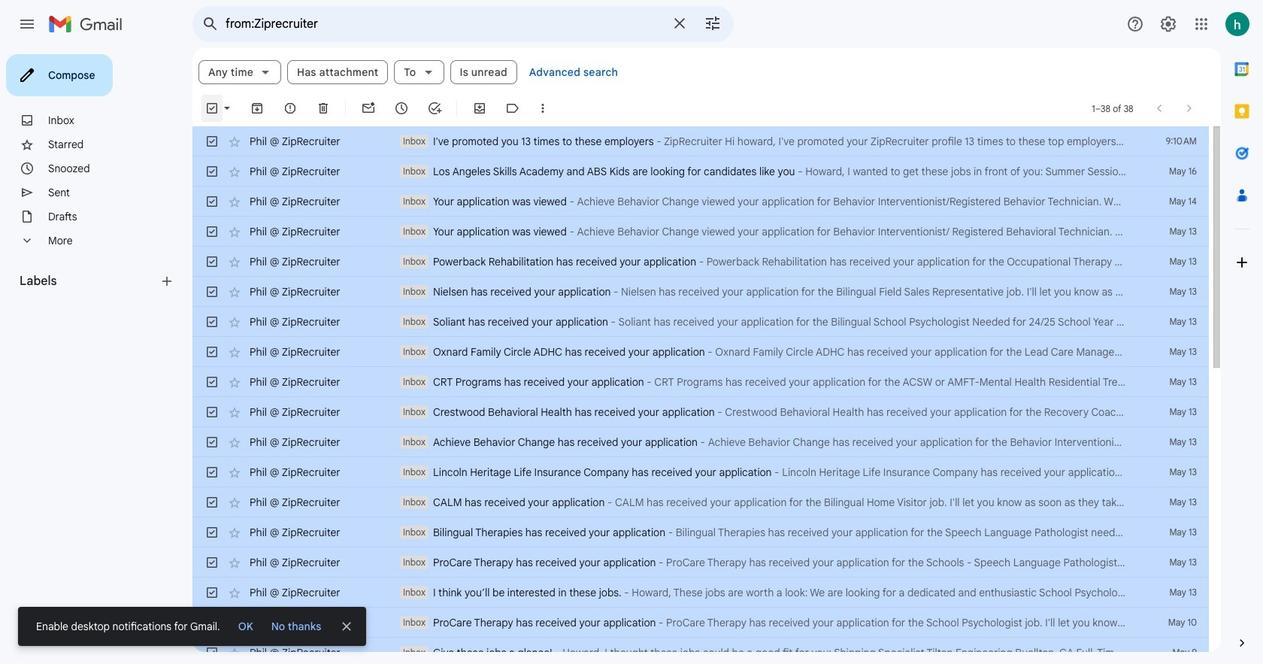 Task type: locate. For each thing, give the bounding box(es) containing it.
3 row from the top
[[193, 187, 1210, 217]]

None checkbox
[[205, 101, 220, 116], [205, 134, 220, 149], [205, 164, 220, 179], [205, 224, 220, 239], [205, 254, 220, 269], [205, 345, 220, 360], [205, 405, 220, 420], [205, 435, 220, 450], [205, 495, 220, 510], [205, 585, 220, 600], [205, 101, 220, 116], [205, 134, 220, 149], [205, 164, 220, 179], [205, 224, 220, 239], [205, 254, 220, 269], [205, 345, 220, 360], [205, 405, 220, 420], [205, 435, 220, 450], [205, 495, 220, 510], [205, 585, 220, 600]]

14 row from the top
[[193, 518, 1210, 548]]

snooze image
[[394, 101, 409, 116]]

heading
[[20, 274, 159, 289]]

support image
[[1127, 15, 1145, 33]]

alert
[[18, 35, 1240, 646]]

5 row from the top
[[193, 247, 1210, 277]]

tab list
[[1222, 48, 1264, 610]]

more email options image
[[536, 101, 551, 116]]

navigation
[[0, 48, 193, 664]]

settings image
[[1160, 15, 1178, 33]]

10 row from the top
[[193, 397, 1210, 427]]

main content
[[193, 48, 1222, 664]]

12 row from the top
[[193, 457, 1210, 487]]

row
[[193, 126, 1210, 156], [193, 156, 1210, 187], [193, 187, 1210, 217], [193, 217, 1210, 247], [193, 247, 1210, 277], [193, 277, 1210, 307], [193, 307, 1210, 337], [193, 337, 1210, 367], [193, 367, 1210, 397], [193, 397, 1210, 427], [193, 427, 1210, 457], [193, 457, 1210, 487], [193, 487, 1210, 518], [193, 518, 1210, 548], [193, 548, 1210, 578], [193, 578, 1210, 608], [193, 608, 1210, 638], [193, 638, 1210, 664]]

archive image
[[250, 101, 265, 116]]

add to tasks image
[[427, 101, 442, 116]]

8 row from the top
[[193, 337, 1210, 367]]

6 row from the top
[[193, 277, 1210, 307]]

advanced search options image
[[698, 8, 728, 38]]

2 row from the top
[[193, 156, 1210, 187]]

17 row from the top
[[193, 608, 1210, 638]]

None checkbox
[[205, 194, 220, 209], [205, 284, 220, 299], [205, 314, 220, 329], [205, 375, 220, 390], [205, 465, 220, 480], [205, 525, 220, 540], [205, 555, 220, 570], [205, 194, 220, 209], [205, 284, 220, 299], [205, 314, 220, 329], [205, 375, 220, 390], [205, 465, 220, 480], [205, 525, 220, 540], [205, 555, 220, 570]]

9 row from the top
[[193, 367, 1210, 397]]

4 row from the top
[[193, 217, 1210, 247]]

None search field
[[193, 6, 734, 42]]

11 row from the top
[[193, 427, 1210, 457]]

labels image
[[506, 101, 521, 116]]



Task type: describe. For each thing, give the bounding box(es) containing it.
delete image
[[316, 101, 331, 116]]

report spam image
[[283, 101, 298, 116]]

move to inbox image
[[472, 101, 487, 116]]

gmail image
[[48, 9, 130, 39]]

15 row from the top
[[193, 548, 1210, 578]]

main menu image
[[18, 15, 36, 33]]

clear search image
[[665, 8, 695, 38]]

18 row from the top
[[193, 638, 1210, 664]]

16 row from the top
[[193, 578, 1210, 608]]

search mail image
[[197, 11, 224, 38]]

Search mail text field
[[226, 17, 662, 32]]

7 row from the top
[[193, 307, 1210, 337]]

13 row from the top
[[193, 487, 1210, 518]]

1 row from the top
[[193, 126, 1210, 156]]



Task type: vqa. For each thing, say whether or not it's contained in the screenshot.
Promotions TAB at top
no



